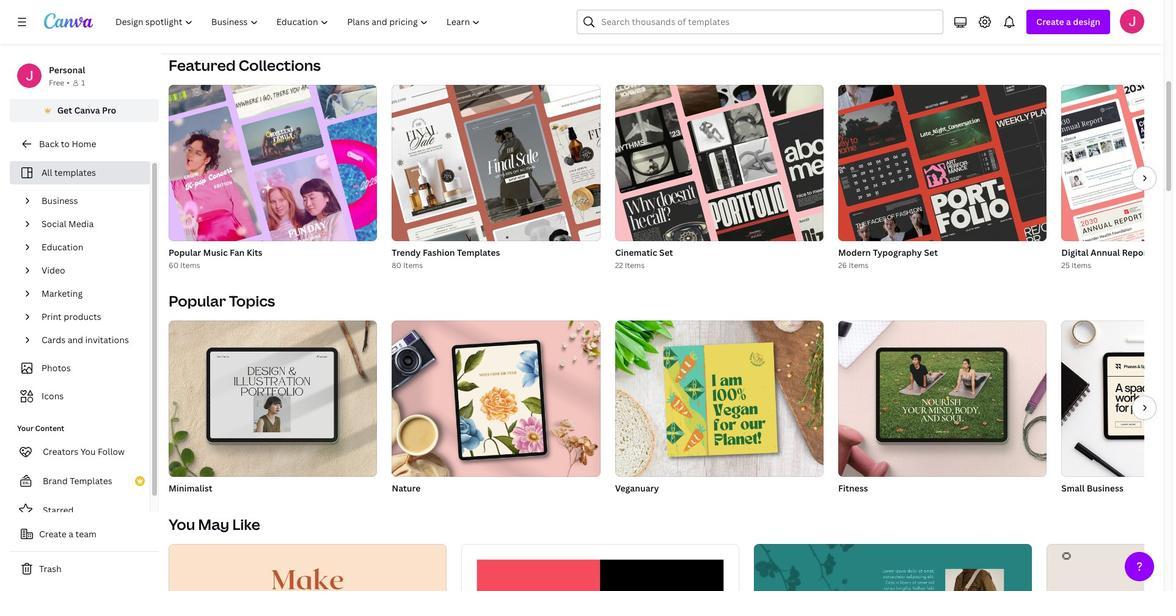 Task type: locate. For each thing, give the bounding box(es) containing it.
1 vertical spatial create
[[39, 529, 67, 540]]

templates right the fashion
[[457, 247, 500, 259]]

you left the follow
[[81, 446, 96, 458]]

book covers
[[433, 22, 485, 34]]

marketing
[[42, 288, 83, 300]]

popular down 60
[[169, 291, 226, 311]]

fitness link
[[839, 482, 1048, 496]]

cards and invitations link
[[37, 329, 142, 352]]

0 horizontal spatial a
[[69, 529, 73, 540]]

small business link
[[1062, 482, 1174, 496]]

1 horizontal spatial you
[[169, 515, 195, 535]]

0 horizontal spatial templates
[[70, 476, 112, 487]]

james peterson image
[[1121, 9, 1145, 34]]

veganuary
[[615, 483, 659, 495]]

2 youtube from the left
[[961, 22, 997, 34]]

Search search field
[[602, 10, 936, 34]]

marketing link
[[37, 282, 142, 306]]

set
[[660, 247, 674, 259], [925, 247, 939, 259]]

0 horizontal spatial youtube
[[829, 22, 865, 34]]

modern typography set link
[[839, 246, 1048, 260]]

featured collections
[[169, 55, 321, 75]]

youtube thumbnails link
[[961, 0, 1079, 36]]

0 vertical spatial business
[[42, 195, 78, 207]]

1 horizontal spatial set
[[925, 247, 939, 259]]

items
[[180, 260, 200, 271], [403, 260, 423, 271], [625, 260, 645, 271], [849, 260, 869, 271], [1072, 260, 1092, 271]]

video link
[[37, 259, 142, 282]]

you left the may
[[169, 515, 195, 535]]

business right small
[[1087, 483, 1124, 495]]

free
[[49, 78, 64, 88]]

creators
[[43, 446, 78, 458]]

2 items from the left
[[403, 260, 423, 271]]

business up social on the left
[[42, 195, 78, 207]]

topics
[[229, 291, 275, 311]]

create for create a design
[[1037, 16, 1065, 28]]

1 youtube from the left
[[829, 22, 865, 34]]

pro
[[102, 105, 116, 116]]

items down cinematic
[[625, 260, 645, 271]]

0 vertical spatial popular
[[169, 247, 201, 259]]

2 popular from the top
[[169, 291, 226, 311]]

a for design
[[1067, 16, 1072, 28]]

youtube left "thumbnails"
[[961, 22, 997, 34]]

starred
[[43, 505, 74, 517]]

items inside trendy fashion templates 80 items
[[403, 260, 423, 271]]

veganuary link
[[615, 482, 824, 496]]

logos
[[1093, 22, 1118, 34]]

print
[[42, 311, 62, 323]]

0 horizontal spatial you
[[81, 446, 96, 458]]

youtube
[[829, 22, 865, 34], [961, 22, 997, 34]]

set right the typography
[[925, 247, 939, 259]]

1 vertical spatial business
[[1087, 483, 1124, 495]]

book
[[433, 22, 454, 34]]

1 horizontal spatial a
[[1067, 16, 1072, 28]]

create inside create a design dropdown button
[[1037, 16, 1065, 28]]

digital annual report temp 25 items
[[1062, 247, 1174, 271]]

whiteboard image
[[301, 0, 418, 19]]

back to home link
[[10, 132, 159, 157]]

0 vertical spatial create
[[1037, 16, 1065, 28]]

1 popular from the top
[[169, 247, 201, 259]]

0 horizontal spatial set
[[660, 247, 674, 259]]

0 vertical spatial a
[[1067, 16, 1072, 28]]

a left design
[[1067, 16, 1072, 28]]

red black minimalist portfolio presentation image
[[462, 545, 740, 592]]

trash link
[[10, 558, 159, 582]]

1 vertical spatial a
[[69, 529, 73, 540]]

items inside popular music fan kits 60 items
[[180, 260, 200, 271]]

create a design
[[1037, 16, 1101, 28]]

a left team
[[69, 529, 73, 540]]

home
[[72, 138, 96, 150]]

1 vertical spatial templates
[[70, 476, 112, 487]]

create inside create a team button
[[39, 529, 67, 540]]

1 horizontal spatial business
[[1087, 483, 1124, 495]]

1 items from the left
[[180, 260, 200, 271]]

fan
[[230, 247, 245, 259]]

cinematic set link
[[615, 246, 824, 260]]

trendy fashion templates link
[[392, 246, 601, 260]]

doc image
[[169, 0, 286, 19], [169, 0, 286, 19]]

book cover image
[[433, 0, 550, 19]]

whiteboard
[[301, 22, 350, 34]]

templates
[[457, 247, 500, 259], [70, 476, 112, 487]]

popular inside popular music fan kits 60 items
[[169, 247, 201, 259]]

create for create a team
[[39, 529, 67, 540]]

popular up 60
[[169, 247, 201, 259]]

1 horizontal spatial create
[[1037, 16, 1065, 28]]

3 items from the left
[[625, 260, 645, 271]]

you inside 'link'
[[81, 446, 96, 458]]

1 vertical spatial popular
[[169, 291, 226, 311]]

set right cinematic
[[660, 247, 674, 259]]

26
[[839, 260, 848, 271]]

you
[[81, 446, 96, 458], [169, 515, 195, 535]]

a
[[1067, 16, 1072, 28], [69, 529, 73, 540]]

create a team
[[39, 529, 97, 540]]

create
[[1037, 16, 1065, 28], [39, 529, 67, 540]]

1 horizontal spatial youtube
[[961, 22, 997, 34]]

youtube thumbnail image
[[961, 0, 1079, 19]]

a inside dropdown button
[[1067, 16, 1072, 28]]

covers
[[456, 22, 485, 34]]

business
[[42, 195, 78, 207], [1087, 483, 1124, 495]]

0 vertical spatial templates
[[457, 247, 500, 259]]

videos
[[697, 22, 725, 34]]

popular for popular music fan kits 60 items
[[169, 247, 201, 259]]

minimalist & modern fashion portfolio presentation image
[[755, 545, 1033, 592]]

kits
[[247, 247, 263, 259]]

items down trendy
[[403, 260, 423, 271]]

business inside small business link
[[1087, 483, 1124, 495]]

photos link
[[17, 357, 142, 380]]

create a design button
[[1027, 10, 1111, 34]]

free •
[[49, 78, 70, 88]]

education
[[42, 242, 83, 253]]

cinematic set 22 items
[[615, 247, 674, 271]]

0 horizontal spatial business
[[42, 195, 78, 207]]

nature link
[[392, 482, 601, 496]]

doc
[[169, 22, 185, 34]]

items down digital
[[1072, 260, 1092, 271]]

documents link
[[565, 0, 682, 36]]

social
[[42, 218, 66, 230]]

your content
[[17, 424, 64, 434]]

you may like
[[169, 515, 260, 535]]

0 horizontal spatial create
[[39, 529, 67, 540]]

back to home
[[39, 138, 96, 150]]

social media
[[42, 218, 94, 230]]

0 vertical spatial you
[[81, 446, 96, 458]]

team
[[76, 529, 97, 540]]

items down modern
[[849, 260, 869, 271]]

and
[[68, 334, 83, 346]]

products
[[64, 311, 101, 323]]

youtube profile pictures
[[829, 22, 931, 34]]

starred link
[[10, 499, 150, 523]]

1 set from the left
[[660, 247, 674, 259]]

22
[[615, 260, 624, 271]]

youtube left profile
[[829, 22, 865, 34]]

2 set from the left
[[925, 247, 939, 259]]

brand
[[43, 476, 68, 487]]

None search field
[[577, 10, 944, 34]]

trendy
[[392, 247, 421, 259]]

4 items from the left
[[849, 260, 869, 271]]

5 items from the left
[[1072, 260, 1092, 271]]

a inside button
[[69, 529, 73, 540]]

may
[[198, 515, 229, 535]]

1 vertical spatial you
[[169, 515, 195, 535]]

popular for popular topics
[[169, 291, 226, 311]]

featured
[[169, 55, 236, 75]]

documents
[[565, 22, 613, 34]]

templates down creators you follow
[[70, 476, 112, 487]]

items right 60
[[180, 260, 200, 271]]

print products
[[42, 311, 101, 323]]

1 horizontal spatial templates
[[457, 247, 500, 259]]

fitness image
[[839, 321, 1048, 478]]



Task type: describe. For each thing, give the bounding box(es) containing it.
get canva pro button
[[10, 99, 159, 122]]

fashion
[[423, 247, 455, 259]]

items inside digital annual report temp 25 items
[[1072, 260, 1092, 271]]

creators you follow link
[[10, 440, 150, 465]]

veganuary image
[[615, 321, 824, 478]]

brand templates link
[[10, 470, 150, 494]]

video
[[42, 265, 65, 276]]

profile
[[867, 22, 894, 34]]

minimalist image
[[169, 321, 377, 478]]

trash
[[39, 564, 62, 575]]

whiteboard link
[[301, 0, 418, 36]]

book covers link
[[433, 0, 550, 36]]

logo image
[[1093, 0, 1174, 19]]

to
[[61, 138, 70, 150]]

get canva pro
[[57, 105, 116, 116]]

trendy fashion templates 80 items
[[392, 247, 500, 271]]

templates
[[54, 167, 96, 179]]

templates inside trendy fashion templates 80 items
[[457, 247, 500, 259]]

fitness
[[839, 483, 869, 495]]

items inside cinematic set 22 items
[[625, 260, 645, 271]]

youtube profile pictures link
[[829, 0, 946, 36]]

report
[[1123, 247, 1151, 259]]

modern
[[839, 247, 872, 259]]

document image
[[565, 0, 682, 19]]

business inside the business link
[[42, 195, 78, 207]]

canva
[[74, 105, 100, 116]]

modern typography set 26 items
[[839, 247, 939, 271]]

brand templates
[[43, 476, 112, 487]]

thumbnails
[[999, 22, 1048, 34]]

youtube for youtube thumbnails
[[961, 22, 997, 34]]

youtube for youtube profile pictures
[[829, 22, 865, 34]]

get
[[57, 105, 72, 116]]

minimalist link
[[169, 482, 377, 496]]

digital
[[1062, 247, 1089, 259]]

follow
[[98, 446, 125, 458]]

all templates
[[42, 167, 96, 179]]

small
[[1062, 483, 1085, 495]]

personal
[[49, 64, 85, 76]]

items inside modern typography set 26 items
[[849, 260, 869, 271]]

popular topics
[[169, 291, 275, 311]]

youtube thumbnails
[[961, 22, 1048, 34]]

small business image
[[1062, 321, 1174, 478]]

cinematic
[[615, 247, 658, 259]]

nature image
[[392, 321, 601, 478]]

invitations
[[85, 334, 129, 346]]

set inside cinematic set 22 items
[[660, 247, 674, 259]]

like
[[232, 515, 260, 535]]

music
[[203, 247, 228, 259]]

logos link
[[1093, 0, 1174, 36]]

1
[[81, 78, 85, 88]]

minimalist
[[169, 483, 212, 495]]

nature
[[392, 483, 421, 495]]

create a team button
[[10, 523, 159, 547]]

education link
[[37, 236, 142, 259]]

videos link
[[697, 0, 814, 36]]

all
[[42, 167, 52, 179]]

pictures
[[896, 22, 931, 34]]

a for team
[[69, 529, 73, 540]]

digital annual report temp link
[[1062, 246, 1174, 260]]

popular music fan kits 60 items
[[169, 247, 263, 271]]

video image
[[697, 0, 814, 19]]

photos
[[42, 363, 71, 374]]

popular music fan kits link
[[169, 246, 377, 260]]

design
[[1074, 16, 1101, 28]]

print products link
[[37, 306, 142, 329]]

collections
[[239, 55, 321, 75]]

annual
[[1091, 247, 1121, 259]]

cards
[[42, 334, 66, 346]]

pink and orange modern empowerment keynote presentation image
[[169, 545, 447, 592]]

your
[[17, 424, 33, 434]]

doc link
[[169, 0, 286, 36]]

set inside modern typography set 26 items
[[925, 247, 939, 259]]

content
[[35, 424, 64, 434]]

25
[[1062, 260, 1071, 271]]

media
[[69, 218, 94, 230]]

top level navigation element
[[108, 10, 491, 34]]

business link
[[37, 190, 142, 213]]

cards and invitations
[[42, 334, 129, 346]]

small business
[[1062, 483, 1124, 495]]

icons link
[[17, 385, 142, 408]]



Task type: vqa. For each thing, say whether or not it's contained in the screenshot.
second Set from left
yes



